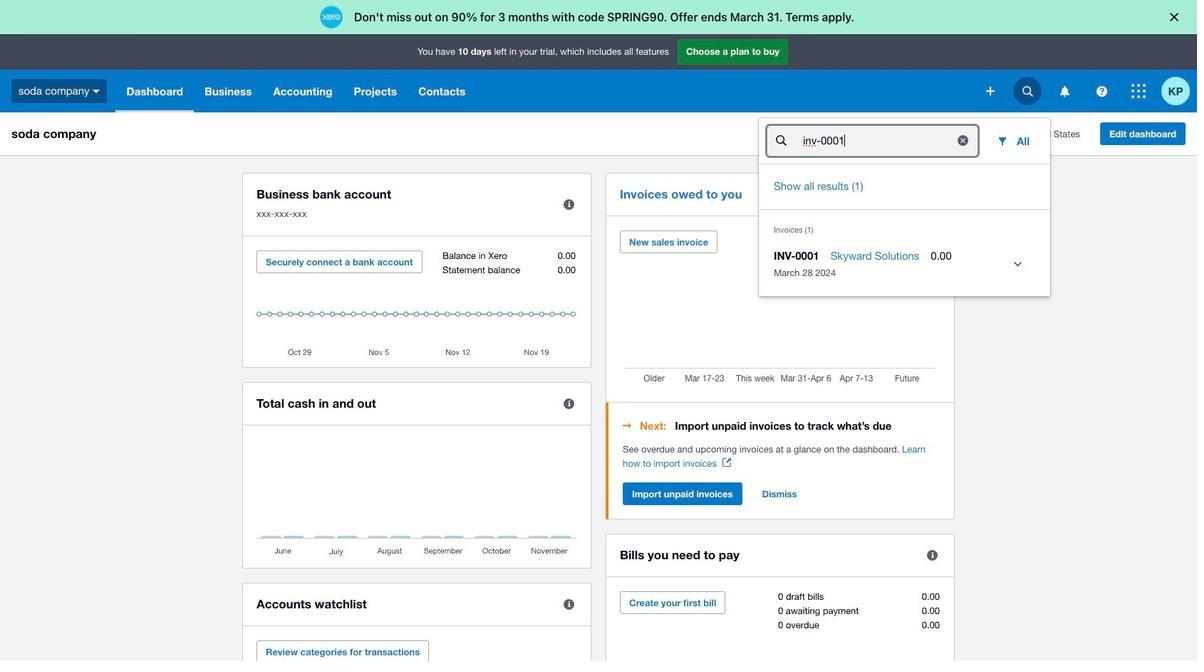 Task type: vqa. For each thing, say whether or not it's contained in the screenshot.
1st the Edit
no



Task type: describe. For each thing, give the bounding box(es) containing it.
select filter image
[[991, 130, 1014, 152]]

empty state widget for the total cash in and out feature, displaying a column graph summarising bank transaction data as total money in versus total money out across all connected bank accounts, enabling a visual comparison of the two amounts. image
[[257, 440, 577, 558]]

0 horizontal spatial svg image
[[93, 90, 100, 93]]

empty state bank feed widget with a tooltip explaining the feature. includes a 'securely connect a bank account' button and a data-less flat line graph marking four weekly dates, indicating future account balance tracking. image
[[257, 251, 577, 357]]

opens in a new tab image
[[722, 459, 731, 467]]

empty state of the bills widget with a 'create your first bill' button and an unpopulated column graph. image
[[620, 592, 941, 662]]



Task type: locate. For each thing, give the bounding box(es) containing it.
0.00 element
[[931, 248, 952, 265]]

None search field
[[767, 126, 978, 156]]

svg image
[[1096, 86, 1107, 97], [93, 90, 100, 93]]

panel body document
[[623, 443, 941, 472], [623, 443, 941, 472]]

Search contacts and transactions search field
[[802, 128, 943, 155]]

1 horizontal spatial svg image
[[1096, 86, 1107, 97]]

heading
[[623, 418, 941, 435]]

group
[[759, 118, 1050, 297]]

svg image
[[1131, 84, 1146, 98], [1022, 86, 1033, 97], [1060, 86, 1069, 97], [986, 87, 995, 95]]

dialog
[[0, 0, 1197, 34]]

banner
[[0, 34, 1197, 297]]



